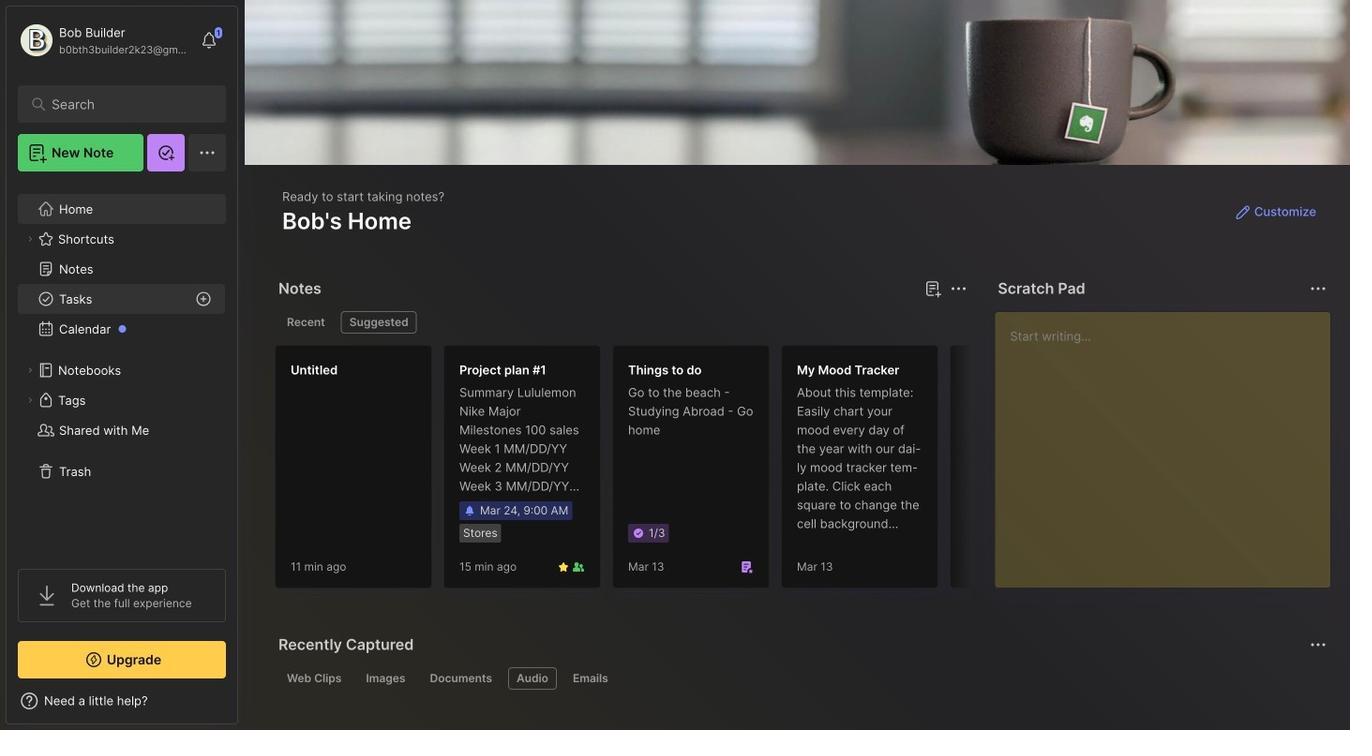 Task type: locate. For each thing, give the bounding box(es) containing it.
more actions image for first more actions field from the right
[[1308, 278, 1330, 300]]

1 more actions field from the left
[[946, 276, 972, 302]]

more actions image for first more actions field
[[948, 278, 970, 300]]

1 tab list from the top
[[279, 311, 965, 334]]

expand notebooks image
[[24, 365, 36, 376]]

0 vertical spatial tab list
[[279, 311, 965, 334]]

1 vertical spatial tab list
[[279, 668, 1325, 690]]

main element
[[0, 0, 244, 731]]

tab list
[[279, 311, 965, 334], [279, 668, 1325, 690]]

tab
[[279, 311, 334, 334], [341, 311, 417, 334], [279, 668, 350, 690], [358, 668, 414, 690], [422, 668, 501, 690], [508, 668, 557, 690], [565, 668, 617, 690]]

0 horizontal spatial more actions image
[[948, 278, 970, 300]]

1 horizontal spatial more actions field
[[1306, 276, 1332, 302]]

tree inside main element
[[7, 183, 237, 553]]

tree
[[7, 183, 237, 553]]

1 horizontal spatial more actions image
[[1308, 278, 1330, 300]]

1 more actions image from the left
[[948, 278, 970, 300]]

more actions image
[[948, 278, 970, 300], [1308, 278, 1330, 300]]

none search field inside main element
[[52, 93, 201, 115]]

None search field
[[52, 93, 201, 115]]

2 tab list from the top
[[279, 668, 1325, 690]]

2 more actions image from the left
[[1308, 278, 1330, 300]]

row group
[[275, 345, 1119, 600]]

More actions field
[[946, 276, 972, 302], [1306, 276, 1332, 302]]

0 horizontal spatial more actions field
[[946, 276, 972, 302]]



Task type: describe. For each thing, give the bounding box(es) containing it.
Start writing… text field
[[1011, 312, 1330, 573]]

expand tags image
[[24, 395, 36, 406]]

click to collapse image
[[237, 696, 251, 719]]

Account field
[[18, 22, 191, 59]]

2 more actions field from the left
[[1306, 276, 1332, 302]]

WHAT'S NEW field
[[7, 687, 237, 717]]

Search text field
[[52, 96, 201, 114]]



Task type: vqa. For each thing, say whether or not it's contained in the screenshot.
2nd More actions field
yes



